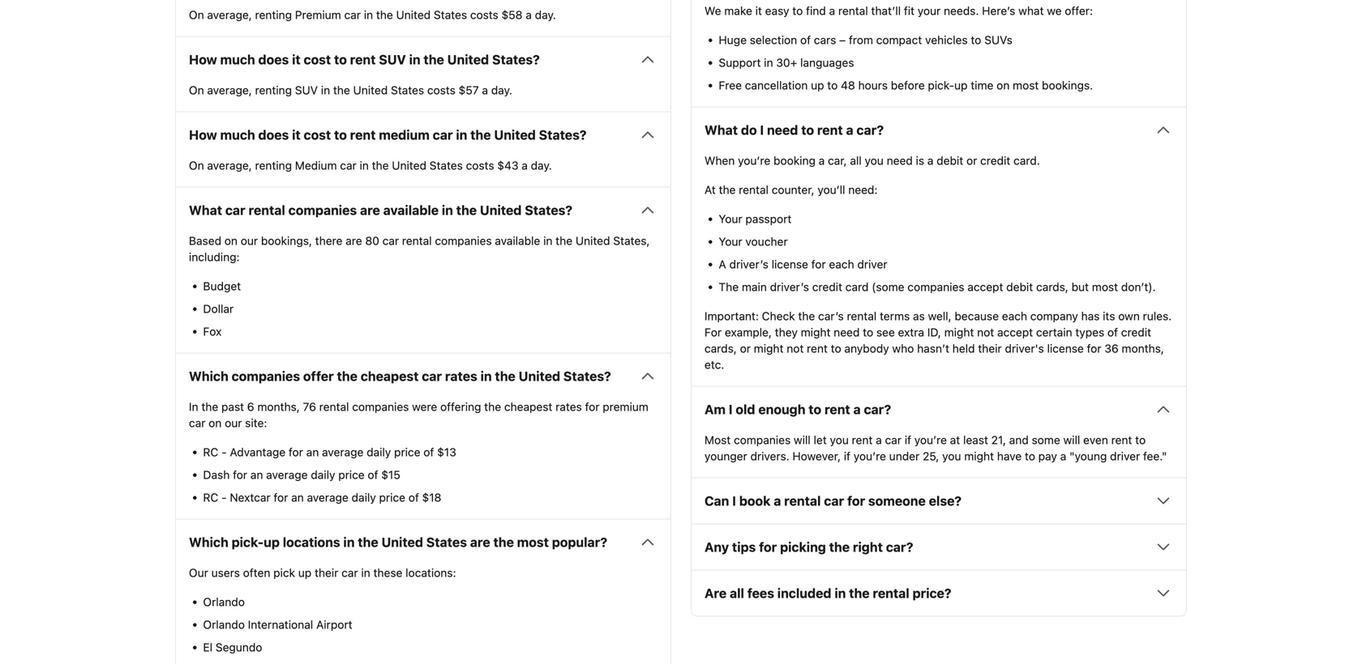 Task type: describe. For each thing, give the bounding box(es) containing it.
vehicles
[[925, 33, 968, 46]]

to up anybody
[[863, 326, 873, 339]]

0 vertical spatial all
[[850, 154, 862, 167]]

they
[[775, 326, 798, 339]]

easy
[[765, 4, 789, 17]]

a right is
[[927, 154, 934, 167]]

see
[[876, 326, 895, 339]]

for inside dropdown button
[[847, 494, 865, 509]]

bookings.
[[1042, 78, 1093, 92]]

for right nextcar
[[274, 491, 288, 505]]

0 horizontal spatial credit
[[812, 280, 842, 294]]

on average, renting premium car in the united states costs $58 a day.
[[189, 8, 556, 21]]

airport
[[316, 618, 352, 632]]

price for $13
[[394, 446, 420, 459]]

driver inside the most companies will let you rent a car if you're at least 21, and some will even rent to younger drivers. however, if you're under 25, you might have to pay a "young driver fee."
[[1110, 450, 1140, 463]]

rc for rc - nextcar for an average daily price of $18
[[203, 491, 218, 505]]

based on our bookings, there are 80 car rental companies available in the united states, including:
[[189, 234, 650, 264]]

a right find
[[829, 4, 835, 17]]

0 horizontal spatial license
[[772, 258, 808, 271]]

there
[[315, 234, 342, 248]]

rental up bookings,
[[249, 203, 285, 218]]

a right '$57'
[[482, 83, 488, 97]]

0 vertical spatial it
[[755, 4, 762, 17]]

0 horizontal spatial driver's
[[729, 258, 768, 271]]

0 vertical spatial on
[[997, 78, 1010, 92]]

most for but
[[1092, 280, 1118, 294]]

to left find
[[792, 4, 803, 17]]

might inside the most companies will let you rent a car if you're at least 21, and some will even rent to younger drivers. however, if you're under 25, you might have to pay a "young driver fee."
[[964, 450, 994, 463]]

car's
[[818, 310, 844, 323]]

am i old enough to rent a car? button
[[705, 400, 1173, 419]]

might down they
[[754, 342, 784, 355]]

in inside based on our bookings, there are 80 car rental companies available in the united states, including:
[[543, 234, 553, 248]]

0 horizontal spatial not
[[787, 342, 804, 355]]

for
[[705, 326, 722, 339]]

voucher
[[745, 235, 788, 248]]

1 vertical spatial average
[[266, 468, 308, 482]]

counter,
[[772, 183, 814, 196]]

a right $58
[[526, 8, 532, 21]]

were
[[412, 400, 437, 414]]

own
[[1118, 310, 1140, 323]]

rent right the let
[[852, 434, 873, 447]]

each inside important: check the car's rental terms as well, because each company has its own rules. for example, they might need to see extra id, might not accept certain types of credit cards, or might not rent to anybody who hasn't held their driver's license for 36 months, etc.
[[1002, 310, 1027, 323]]

orlando for orlando
[[203, 596, 245, 609]]

most
[[705, 434, 731, 447]]

rates inside in the past 6 months, 76 rental companies were offering the cheapest rates for premium car on our site:
[[556, 400, 582, 414]]

support
[[719, 56, 761, 69]]

what do i need to rent a car? button
[[705, 120, 1173, 140]]

when
[[705, 154, 735, 167]]

of left $13
[[423, 446, 434, 459]]

states up how much does it cost to rent suv in the united states? dropdown button
[[434, 8, 467, 21]]

your voucher
[[719, 235, 788, 248]]

example,
[[725, 326, 772, 339]]

renting for how much does it cost to rent medium car in the united states?
[[255, 159, 292, 172]]

suvs
[[984, 33, 1013, 46]]

are inside 'which pick-up locations in the united states are the most popular?' dropdown button
[[470, 535, 490, 550]]

$18
[[422, 491, 441, 505]]

dollar
[[203, 302, 234, 316]]

21,
[[991, 434, 1006, 447]]

a right pay
[[1060, 450, 1066, 463]]

does for how much does it cost to rent medium car in the united states?
[[258, 127, 289, 143]]

for right dash
[[233, 468, 247, 482]]

–
[[839, 33, 846, 46]]

rental up your passport
[[739, 183, 769, 196]]

price for $18
[[379, 491, 405, 505]]

your for your passport
[[719, 212, 742, 226]]

1 horizontal spatial driver's
[[770, 280, 809, 294]]

huge selection of cars – from compact vehicles to suvs
[[719, 33, 1013, 46]]

up right pick
[[298, 567, 312, 580]]

however,
[[793, 450, 841, 463]]

1 vertical spatial day.
[[491, 83, 512, 97]]

at
[[705, 183, 716, 196]]

it for how much does it cost to rent medium car in the united states?
[[292, 127, 301, 143]]

76
[[303, 400, 316, 414]]

might up held
[[944, 326, 974, 339]]

the main driver's credit card (some companies accept debit cards, but most don't).
[[719, 280, 1156, 294]]

segundo
[[216, 641, 262, 655]]

daily for advantage
[[367, 446, 391, 459]]

am i old enough to rent a car?
[[705, 402, 891, 417]]

are
[[705, 586, 727, 601]]

united inside based on our bookings, there are 80 car rental companies available in the united states, including:
[[576, 234, 610, 248]]

to left pay
[[1025, 450, 1035, 463]]

don't).
[[1121, 280, 1156, 294]]

- for advantage
[[221, 446, 227, 459]]

0 vertical spatial debit
[[937, 154, 963, 167]]

rules.
[[1143, 310, 1172, 323]]

$57
[[459, 83, 479, 97]]

the inside based on our bookings, there are 80 car rental companies available in the united states, including:
[[556, 234, 572, 248]]

1 vertical spatial you're
[[914, 434, 947, 447]]

companies inside in the past 6 months, 76 rental companies were offering the cheapest rates for premium car on our site:
[[352, 400, 409, 414]]

1 vertical spatial daily
[[311, 468, 335, 482]]

your
[[918, 4, 941, 17]]

up down the languages
[[811, 78, 824, 92]]

rates inside dropdown button
[[445, 369, 477, 384]]

0 vertical spatial you're
[[738, 154, 770, 167]]

credit inside important: check the car's rental terms as well, because each company has its own rules. for example, they might need to see extra id, might not accept certain types of credit cards, or might not rent to anybody who hasn't held their driver's license for 36 months, etc.
[[1121, 326, 1151, 339]]

most inside dropdown button
[[517, 535, 549, 550]]

in
[[189, 400, 198, 414]]

available inside based on our bookings, there are 80 car rental companies available in the united states, including:
[[495, 234, 540, 248]]

id,
[[927, 326, 941, 339]]

48
[[841, 78, 855, 92]]

to left 48
[[827, 78, 838, 92]]

1 horizontal spatial you're
[[854, 450, 886, 463]]

main
[[742, 280, 767, 294]]

important:
[[705, 310, 759, 323]]

which companies offer the cheapest car rates  in the united states? button
[[189, 367, 658, 386]]

a right $43
[[522, 159, 528, 172]]

states down how much does it cost to rent suv in the united states? dropdown button
[[391, 83, 424, 97]]

of left $15
[[368, 468, 378, 482]]

1 renting from the top
[[255, 8, 292, 21]]

cars
[[814, 33, 836, 46]]

users
[[211, 567, 240, 580]]

0 vertical spatial cards,
[[1036, 280, 1068, 294]]

which for which pick-up locations in the united states are the most popular?
[[189, 535, 228, 550]]

your passport
[[719, 212, 792, 226]]

for up car's
[[811, 258, 826, 271]]

how much does it cost to rent medium car in the united states? button
[[189, 125, 658, 145]]

might down car's
[[801, 326, 831, 339]]

costs for $58
[[470, 8, 498, 21]]

rental inside based on our bookings, there are 80 car rental companies available in the united states, including:
[[402, 234, 432, 248]]

6
[[247, 400, 254, 414]]

1 will from the left
[[794, 434, 811, 447]]

a
[[719, 258, 726, 271]]

check
[[762, 310, 795, 323]]

under
[[889, 450, 920, 463]]

fees
[[747, 586, 774, 601]]

daily for nextcar
[[352, 491, 376, 505]]

0 horizontal spatial suv
[[295, 83, 318, 97]]

which companies offer the cheapest car rates  in the united states?
[[189, 369, 611, 384]]

36
[[1104, 342, 1119, 355]]

included
[[777, 586, 831, 601]]

1 horizontal spatial you
[[865, 154, 884, 167]]

a driver's license for each driver
[[719, 258, 887, 271]]

how much does it cost to rent suv in the united states? button
[[189, 50, 658, 69]]

etc.
[[705, 358, 724, 372]]

all inside dropdown button
[[730, 586, 744, 601]]

companies inside based on our bookings, there are 80 car rental companies available in the united states, including:
[[435, 234, 492, 248]]

are inside based on our bookings, there are 80 car rental companies available in the united states, including:
[[346, 234, 362, 248]]

companies inside "which companies offer the cheapest car rates  in the united states?" dropdown button
[[232, 369, 300, 384]]

1 vertical spatial costs
[[427, 83, 456, 97]]

car inside based on our bookings, there are 80 car rental companies available in the united states, including:
[[382, 234, 399, 248]]

car,
[[828, 154, 847, 167]]

1 average, from the top
[[207, 8, 252, 21]]

car? for am i old enough to rent a car?
[[864, 402, 891, 417]]

orlando for orlando international airport
[[203, 618, 245, 632]]

dash for an average daily price of $15
[[203, 468, 400, 482]]

are all fees included in the rental price?
[[705, 586, 951, 601]]

day. for $58
[[535, 8, 556, 21]]

average, for how much does it cost to rent suv in the united states?
[[207, 83, 252, 97]]

driver's
[[1005, 342, 1044, 355]]

these
[[373, 567, 402, 580]]

$58
[[502, 8, 523, 21]]

at
[[950, 434, 960, 447]]

car inside the most companies will let you rent a car if you're at least 21, and some will even rent to younger drivers. however, if you're under 25, you might have to pay a "young driver fee."
[[885, 434, 902, 447]]

1 horizontal spatial if
[[905, 434, 911, 447]]

0 horizontal spatial you
[[830, 434, 849, 447]]

1 vertical spatial if
[[844, 450, 851, 463]]

1 vertical spatial price
[[338, 468, 365, 482]]

rental up from
[[838, 4, 868, 17]]

our inside in the past 6 months, 76 rental companies were offering the cheapest rates for premium car on our site:
[[225, 417, 242, 430]]

pick- inside 'which pick-up locations in the united states are the most popular?' dropdown button
[[232, 535, 264, 550]]

car inside in the past 6 months, 76 rental companies were offering the cheapest rates for premium car on our site:
[[189, 417, 205, 430]]

to inside "dropdown button"
[[809, 402, 821, 417]]

time
[[971, 78, 993, 92]]

rental inside dropdown button
[[873, 586, 909, 601]]

for inside important: check the car's rental terms as well, because each company has its own rules. for example, they might need to see extra id, might not accept certain types of credit cards, or might not rent to anybody who hasn't held their driver's license for 36 months, etc.
[[1087, 342, 1101, 355]]

cards, inside important: check the car's rental terms as well, because each company has its own rules. for example, they might need to see extra id, might not accept certain types of credit cards, or might not rent to anybody who hasn't held their driver's license for 36 months, etc.
[[705, 342, 737, 355]]

important: check the car's rental terms as well, because each company has its own rules. for example, they might need to see extra id, might not accept certain types of credit cards, or might not rent to anybody who hasn't held their driver's license for 36 months, etc.
[[705, 310, 1172, 372]]

80
[[365, 234, 379, 248]]

of left $18
[[408, 491, 419, 505]]

1 vertical spatial an
[[250, 468, 263, 482]]

up left time
[[954, 78, 968, 92]]

offering
[[440, 400, 481, 414]]

of left cars
[[800, 33, 811, 46]]

picking
[[780, 540, 826, 555]]

0 horizontal spatial their
[[315, 567, 338, 580]]

advantage
[[230, 446, 286, 459]]

needs.
[[944, 4, 979, 17]]

rental up picking
[[784, 494, 821, 509]]

well,
[[928, 310, 952, 323]]

price?
[[913, 586, 951, 601]]

how for how much does it cost to rent suv in the united states?
[[189, 52, 217, 67]]

(some
[[872, 280, 904, 294]]

to up fee."
[[1135, 434, 1146, 447]]

rent right even
[[1111, 434, 1132, 447]]

2 horizontal spatial need
[[887, 154, 913, 167]]

hours
[[858, 78, 888, 92]]

2 horizontal spatial you
[[942, 450, 961, 463]]

medium
[[379, 127, 430, 143]]

average for nextcar
[[307, 491, 348, 505]]

to up on average, renting suv in the united states costs $57 a day.
[[334, 52, 347, 67]]

to left suvs
[[971, 33, 981, 46]]

card
[[845, 280, 869, 294]]

it for how much does it cost to rent suv in the united states?
[[292, 52, 301, 67]]

because
[[955, 310, 999, 323]]

offer
[[303, 369, 334, 384]]

1 horizontal spatial or
[[966, 154, 977, 167]]

but
[[1072, 280, 1089, 294]]

else?
[[929, 494, 962, 509]]

1 horizontal spatial debit
[[1006, 280, 1033, 294]]

or inside important: check the car's rental terms as well, because each company has its own rules. for example, they might need to see extra id, might not accept certain types of credit cards, or might not rent to anybody who hasn't held their driver's license for 36 months, etc.
[[740, 342, 751, 355]]

types
[[1075, 326, 1104, 339]]



Task type: vqa. For each thing, say whether or not it's contained in the screenshot.
bottommost The 0
no



Task type: locate. For each thing, give the bounding box(es) containing it.
1 horizontal spatial license
[[1047, 342, 1084, 355]]

we
[[1047, 4, 1062, 17]]

costs for $43
[[466, 159, 494, 172]]

are
[[360, 203, 380, 218], [346, 234, 362, 248], [470, 535, 490, 550]]

least
[[963, 434, 988, 447]]

rental inside important: check the car's rental terms as well, because each company has its own rules. for example, they might need to see extra id, might not accept certain types of credit cards, or might not rent to anybody who hasn't held their driver's license for 36 months, etc.
[[847, 310, 877, 323]]

might down least
[[964, 450, 994, 463]]

premium
[[295, 8, 341, 21]]

0 vertical spatial accept
[[967, 280, 1003, 294]]

which inside "which companies offer the cheapest car rates  in the united states?" dropdown button
[[189, 369, 228, 384]]

we
[[705, 4, 721, 17]]

credit
[[980, 154, 1010, 167], [812, 280, 842, 294], [1121, 326, 1151, 339]]

1 on from the top
[[189, 8, 204, 21]]

the inside important: check the car's rental terms as well, because each company has its own rules. for example, they might need to see extra id, might not accept certain types of credit cards, or might not rent to anybody who hasn't held their driver's license for 36 months, etc.
[[798, 310, 815, 323]]

a right book
[[774, 494, 781, 509]]

orlando international airport
[[203, 618, 352, 632]]

rental left price?
[[873, 586, 909, 601]]

companies up "there"
[[288, 203, 357, 218]]

on for how much does it cost to rent suv in the united states?
[[189, 83, 204, 97]]

1 horizontal spatial driver
[[1110, 450, 1140, 463]]

old
[[736, 402, 755, 417]]

1 vertical spatial accept
[[997, 326, 1033, 339]]

0 horizontal spatial cheapest
[[361, 369, 419, 384]]

2 orlando from the top
[[203, 618, 245, 632]]

orlando down users
[[203, 596, 245, 609]]

might
[[801, 326, 831, 339], [944, 326, 974, 339], [754, 342, 784, 355], [964, 450, 994, 463]]

1 cost from the top
[[304, 52, 331, 67]]

day.
[[535, 8, 556, 21], [491, 83, 512, 97], [531, 159, 552, 172]]

0 vertical spatial how
[[189, 52, 217, 67]]

cost for suv
[[304, 52, 331, 67]]

will up "young
[[1063, 434, 1080, 447]]

months, right 36
[[1122, 342, 1164, 355]]

companies up drivers.
[[734, 434, 791, 447]]

you'll
[[818, 183, 845, 196]]

2 vertical spatial an
[[291, 491, 304, 505]]

1 vertical spatial cost
[[304, 127, 331, 143]]

companies up well,
[[908, 280, 964, 294]]

most for on
[[1013, 78, 1039, 92]]

all right car,
[[850, 154, 862, 167]]

i for old
[[729, 402, 733, 417]]

i right can
[[732, 494, 736, 509]]

0 vertical spatial much
[[220, 52, 255, 67]]

your
[[719, 212, 742, 226], [719, 235, 742, 248]]

0 vertical spatial which
[[189, 369, 228, 384]]

1 - from the top
[[221, 446, 227, 459]]

1 orlando from the top
[[203, 596, 245, 609]]

on average, renting medium car in the united states costs $43 a day.
[[189, 159, 552, 172]]

or down the what do i need to rent a car? dropdown button
[[966, 154, 977, 167]]

2 vertical spatial day.
[[531, 159, 552, 172]]

1 horizontal spatial on
[[224, 234, 238, 248]]

i inside the am i old enough to rent a car? "dropdown button"
[[729, 402, 733, 417]]

you up 'need:'
[[865, 154, 884, 167]]

which for which companies offer the cheapest car rates  in the united states?
[[189, 369, 228, 384]]

credit left card.
[[980, 154, 1010, 167]]

2 rc from the top
[[203, 491, 218, 505]]

past
[[221, 400, 244, 414]]

up inside dropdown button
[[264, 535, 280, 550]]

their right held
[[978, 342, 1002, 355]]

make
[[724, 4, 752, 17]]

2 vertical spatial average,
[[207, 159, 252, 172]]

license inside important: check the car's rental terms as well, because each company has its own rules. for example, they might need to see extra id, might not accept certain types of credit cards, or might not rent to anybody who hasn't held their driver's license for 36 months, etc.
[[1047, 342, 1084, 355]]

1 which from the top
[[189, 369, 228, 384]]

1 vertical spatial your
[[719, 235, 742, 248]]

does for how much does it cost to rent suv in the united states?
[[258, 52, 289, 67]]

0 vertical spatial or
[[966, 154, 977, 167]]

1 vertical spatial most
[[1092, 280, 1118, 294]]

from
[[849, 33, 873, 46]]

2 vertical spatial daily
[[352, 491, 376, 505]]

cards,
[[1036, 280, 1068, 294], [705, 342, 737, 355]]

what inside dropdown button
[[705, 122, 738, 138]]

you're up the 25,
[[914, 434, 947, 447]]

3 on from the top
[[189, 159, 204, 172]]

how much does it cost to rent suv in the united states?
[[189, 52, 540, 67]]

0 vertical spatial daily
[[367, 446, 391, 459]]

rent inside important: check the car's rental terms as well, because each company has its own rules. for example, they might need to see extra id, might not accept certain types of credit cards, or might not rent to anybody who hasn't held their driver's license for 36 months, etc.
[[807, 342, 828, 355]]

need down car's
[[834, 326, 860, 339]]

1 vertical spatial rates
[[556, 400, 582, 414]]

your for your voucher
[[719, 235, 742, 248]]

0 horizontal spatial if
[[844, 450, 851, 463]]

0 vertical spatial not
[[977, 326, 994, 339]]

1 vertical spatial available
[[495, 234, 540, 248]]

debit up company
[[1006, 280, 1033, 294]]

car? up under
[[864, 402, 891, 417]]

some
[[1032, 434, 1060, 447]]

0 vertical spatial car?
[[856, 122, 884, 138]]

how inside how much does it cost to rent suv in the united states? dropdown button
[[189, 52, 217, 67]]

0 horizontal spatial pick-
[[232, 535, 264, 550]]

2 on from the top
[[189, 83, 204, 97]]

0 vertical spatial day.
[[535, 8, 556, 21]]

1 vertical spatial how
[[189, 127, 217, 143]]

day. right $58
[[535, 8, 556, 21]]

rates left the premium
[[556, 400, 582, 414]]

driver's
[[729, 258, 768, 271], [770, 280, 809, 294]]

car? inside dropdown button
[[886, 540, 913, 555]]

a right the let
[[876, 434, 882, 447]]

1 horizontal spatial months,
[[1122, 342, 1164, 355]]

1 horizontal spatial an
[[291, 491, 304, 505]]

pick-
[[928, 78, 954, 92], [232, 535, 264, 550]]

2 does from the top
[[258, 127, 289, 143]]

1 vertical spatial what
[[189, 203, 222, 218]]

2 will from the left
[[1063, 434, 1080, 447]]

1 vertical spatial rc
[[203, 491, 218, 505]]

as
[[913, 310, 925, 323]]

an for nextcar
[[291, 491, 304, 505]]

$15
[[381, 468, 400, 482]]

for inside in the past 6 months, 76 rental companies were offering the cheapest rates for premium car on our site:
[[585, 400, 600, 414]]

companies down which companies offer the cheapest car rates  in the united states?
[[352, 400, 409, 414]]

are inside what car rental companies are available in the united states? dropdown button
[[360, 203, 380, 218]]

are all fees included in the rental price? button
[[705, 584, 1173, 603]]

months,
[[1122, 342, 1164, 355], [257, 400, 300, 414]]

cost
[[304, 52, 331, 67], [304, 127, 331, 143]]

2 - from the top
[[221, 491, 227, 505]]

2 average, from the top
[[207, 83, 252, 97]]

2 vertical spatial average
[[307, 491, 348, 505]]

most
[[1013, 78, 1039, 92], [1092, 280, 1118, 294], [517, 535, 549, 550]]

it left easy
[[755, 4, 762, 17]]

of up 36
[[1107, 326, 1118, 339]]

2 horizontal spatial on
[[997, 78, 1010, 92]]

rental inside in the past 6 months, 76 rental companies were offering the cheapest rates for premium car on our site:
[[319, 400, 349, 414]]

on right time
[[997, 78, 1010, 92]]

available
[[383, 203, 439, 218], [495, 234, 540, 248]]

0 vertical spatial average,
[[207, 8, 252, 21]]

costs
[[470, 8, 498, 21], [427, 83, 456, 97], [466, 159, 494, 172]]

companies inside the most companies will let you rent a car if you're at least 21, and some will even rent to younger drivers. however, if you're under 25, you might have to pay a "young driver fee."
[[734, 434, 791, 447]]

0 vertical spatial driver's
[[729, 258, 768, 271]]

1 horizontal spatial cheapest
[[504, 400, 552, 414]]

1 vertical spatial license
[[1047, 342, 1084, 355]]

your up your voucher
[[719, 212, 742, 226]]

a inside dropdown button
[[846, 122, 853, 138]]

site:
[[245, 417, 267, 430]]

1 vertical spatial pick-
[[232, 535, 264, 550]]

does
[[258, 52, 289, 67], [258, 127, 289, 143]]

1 horizontal spatial cards,
[[1036, 280, 1068, 294]]

1 vertical spatial average,
[[207, 83, 252, 97]]

1 horizontal spatial rates
[[556, 400, 582, 414]]

1 horizontal spatial credit
[[980, 154, 1010, 167]]

day. for $43
[[531, 159, 552, 172]]

for down 'types'
[[1087, 342, 1101, 355]]

on inside based on our bookings, there are 80 car rental companies available in the united states, including:
[[224, 234, 238, 248]]

on down 'past'
[[209, 417, 222, 430]]

am
[[705, 402, 726, 417]]

much for how much does it cost to rent medium car in the united states?
[[220, 127, 255, 143]]

rental right 76
[[319, 400, 349, 414]]

rc - nextcar for an average daily price of $18
[[203, 491, 441, 505]]

each
[[829, 258, 854, 271], [1002, 310, 1027, 323]]

what inside dropdown button
[[189, 203, 222, 218]]

average for advantage
[[322, 446, 364, 459]]

1 vertical spatial debit
[[1006, 280, 1033, 294]]

often
[[243, 567, 270, 580]]

you down at
[[942, 450, 961, 463]]

before
[[891, 78, 925, 92]]

2 your from the top
[[719, 235, 742, 248]]

cost for medium
[[304, 127, 331, 143]]

on inside in the past 6 months, 76 rental companies were offering the cheapest rates for premium car on our site:
[[209, 417, 222, 430]]

license down certain on the right
[[1047, 342, 1084, 355]]

el
[[203, 641, 212, 655]]

cheapest inside in the past 6 months, 76 rental companies were offering the cheapest rates for premium car on our site:
[[504, 400, 552, 414]]

most left bookings. at right top
[[1013, 78, 1039, 92]]

that'll
[[871, 4, 901, 17]]

i for book
[[732, 494, 736, 509]]

car? for what do i need to rent a car?
[[856, 122, 884, 138]]

need inside dropdown button
[[767, 122, 798, 138]]

much for how much does it cost to rent suv in the united states?
[[220, 52, 255, 67]]

certain
[[1036, 326, 1072, 339]]

2 vertical spatial costs
[[466, 159, 494, 172]]

costs left $58
[[470, 8, 498, 21]]

to up 'booking'
[[801, 122, 814, 138]]

0 vertical spatial your
[[719, 212, 742, 226]]

0 vertical spatial suv
[[379, 52, 406, 67]]

0 horizontal spatial or
[[740, 342, 751, 355]]

cheapest inside dropdown button
[[361, 369, 419, 384]]

2 how from the top
[[189, 127, 217, 143]]

in
[[364, 8, 373, 21], [409, 52, 420, 67], [764, 56, 773, 69], [321, 83, 330, 97], [456, 127, 467, 143], [360, 159, 369, 172], [442, 203, 453, 218], [543, 234, 553, 248], [480, 369, 492, 384], [343, 535, 355, 550], [361, 567, 370, 580], [835, 586, 846, 601]]

an for advantage
[[306, 446, 319, 459]]

nextcar
[[230, 491, 271, 505]]

suv down on average, renting premium car in the united states costs $58 a day.
[[379, 52, 406, 67]]

1 rc from the top
[[203, 446, 218, 459]]

international
[[248, 618, 313, 632]]

of inside important: check the car's rental terms as well, because each company has its own rules. for example, they might need to see extra id, might not accept certain types of credit cards, or might not rent to anybody who hasn't held their driver's license for 36 months, etc.
[[1107, 326, 1118, 339]]

2 horizontal spatial credit
[[1121, 326, 1151, 339]]

rent
[[350, 52, 376, 67], [817, 122, 843, 138], [350, 127, 376, 143], [807, 342, 828, 355], [825, 402, 850, 417], [852, 434, 873, 447], [1111, 434, 1132, 447]]

states inside dropdown button
[[426, 535, 467, 550]]

companies inside what car rental companies are available in the united states? dropdown button
[[288, 203, 357, 218]]

average down advantage
[[266, 468, 308, 482]]

in inside dropdown button
[[835, 586, 846, 601]]

0 vertical spatial their
[[978, 342, 1002, 355]]

1 vertical spatial renting
[[255, 83, 292, 97]]

how much does it cost to rent medium car in the united states?
[[189, 127, 587, 143]]

1 vertical spatial which
[[189, 535, 228, 550]]

1 horizontal spatial their
[[978, 342, 1002, 355]]

3 average, from the top
[[207, 159, 252, 172]]

how for how much does it cost to rent medium car in the united states?
[[189, 127, 217, 143]]

costs left $43
[[466, 159, 494, 172]]

0 vertical spatial you
[[865, 154, 884, 167]]

their inside important: check the car's rental terms as well, because each company has its own rules. for example, they might need to see extra id, might not accept certain types of credit cards, or might not rent to anybody who hasn't held their driver's license for 36 months, etc.
[[978, 342, 1002, 355]]

cheapest
[[361, 369, 419, 384], [504, 400, 552, 414]]

for left someone
[[847, 494, 865, 509]]

rent down car's
[[807, 342, 828, 355]]

0 horizontal spatial need
[[767, 122, 798, 138]]

to inside dropdown button
[[801, 122, 814, 138]]

free cancellation up to 48 hours before pick-up time on most bookings.
[[719, 78, 1093, 92]]

and
[[1009, 434, 1029, 447]]

2 renting from the top
[[255, 83, 292, 97]]

1 horizontal spatial need
[[834, 326, 860, 339]]

what for what car rental companies are available in the united states?
[[189, 203, 222, 218]]

you're down do
[[738, 154, 770, 167]]

book
[[739, 494, 771, 509]]

1 horizontal spatial pick-
[[928, 78, 954, 92]]

pick
[[273, 567, 295, 580]]

2 which from the top
[[189, 535, 228, 550]]

0 vertical spatial an
[[306, 446, 319, 459]]

credit up car's
[[812, 280, 842, 294]]

accept inside important: check the car's rental terms as well, because each company has its own rules. for example, they might need to see extra id, might not accept certain types of credit cards, or might not rent to anybody who hasn't held their driver's license for 36 months, etc.
[[997, 326, 1033, 339]]

1 horizontal spatial most
[[1013, 78, 1039, 92]]

right
[[853, 540, 883, 555]]

has
[[1081, 310, 1100, 323]]

1 does from the top
[[258, 52, 289, 67]]

2 vertical spatial on
[[189, 159, 204, 172]]

2 horizontal spatial you're
[[914, 434, 947, 447]]

- up dash
[[221, 446, 227, 459]]

0 vertical spatial most
[[1013, 78, 1039, 92]]

to up the let
[[809, 402, 821, 417]]

the
[[376, 8, 393, 21], [424, 52, 444, 67], [333, 83, 350, 97], [470, 127, 491, 143], [372, 159, 389, 172], [719, 183, 736, 196], [456, 203, 477, 218], [556, 234, 572, 248], [798, 310, 815, 323], [337, 369, 357, 384], [495, 369, 515, 384], [201, 400, 218, 414], [484, 400, 501, 414], [358, 535, 378, 550], [493, 535, 514, 550], [829, 540, 850, 555], [849, 586, 870, 601]]

accept
[[967, 280, 1003, 294], [997, 326, 1033, 339]]

1 vertical spatial much
[[220, 127, 255, 143]]

driver
[[857, 258, 887, 271], [1110, 450, 1140, 463]]

need left is
[[887, 154, 913, 167]]

cost down premium
[[304, 52, 331, 67]]

rent inside "dropdown button"
[[825, 402, 850, 417]]

the
[[719, 280, 739, 294]]

a inside "dropdown button"
[[853, 402, 861, 417]]

our left bookings,
[[241, 234, 258, 248]]

which pick-up locations in the united states are the most popular?
[[189, 535, 607, 550]]

accept up the because
[[967, 280, 1003, 294]]

- for nextcar
[[221, 491, 227, 505]]

2 much from the top
[[220, 127, 255, 143]]

cost up medium
[[304, 127, 331, 143]]

hasn't
[[917, 342, 949, 355]]

to up medium
[[334, 127, 347, 143]]

an down "dash for an average daily price of $15"
[[291, 491, 304, 505]]

a up car,
[[846, 122, 853, 138]]

compact
[[876, 33, 922, 46]]

for right tips
[[759, 540, 777, 555]]

premium
[[603, 400, 649, 414]]

day. right $43
[[531, 159, 552, 172]]

0 horizontal spatial most
[[517, 535, 549, 550]]

1 vertical spatial driver
[[1110, 450, 1140, 463]]

1 horizontal spatial not
[[977, 326, 994, 339]]

available down $43
[[495, 234, 540, 248]]

cheapest up were
[[361, 369, 419, 384]]

0 vertical spatial need
[[767, 122, 798, 138]]

car? up when you're booking a car, all you need is a debit or credit card.
[[856, 122, 884, 138]]

how inside how much does it cost to rent medium car in the united states? dropdown button
[[189, 127, 217, 143]]

passport
[[745, 212, 792, 226]]

medium
[[295, 159, 337, 172]]

what left do
[[705, 122, 738, 138]]

rc down dash
[[203, 491, 218, 505]]

0 vertical spatial pick-
[[928, 78, 954, 92]]

debit right is
[[937, 154, 963, 167]]

a inside dropdown button
[[774, 494, 781, 509]]

0 vertical spatial -
[[221, 446, 227, 459]]

what up based
[[189, 203, 222, 218]]

2 vertical spatial renting
[[255, 159, 292, 172]]

states down how much does it cost to rent medium car in the united states? dropdown button
[[429, 159, 463, 172]]

available inside dropdown button
[[383, 203, 439, 218]]

0 vertical spatial what
[[705, 122, 738, 138]]

need inside important: check the car's rental terms as well, because each company has its own rules. for example, they might need to see extra id, might not accept certain types of credit cards, or might not rent to anybody who hasn't held their driver's license for 36 months, etc.
[[834, 326, 860, 339]]

what car rental companies are available in the united states? button
[[189, 200, 658, 220]]

rc for rc - advantage for an average daily price of $13
[[203, 446, 218, 459]]

daily
[[367, 446, 391, 459], [311, 468, 335, 482], [352, 491, 376, 505]]

driver up card
[[857, 258, 887, 271]]

driver left fee."
[[1110, 450, 1140, 463]]

car? inside dropdown button
[[856, 122, 884, 138]]

free
[[719, 78, 742, 92]]

offer:
[[1065, 4, 1093, 17]]

2 cost from the top
[[304, 127, 331, 143]]

can
[[705, 494, 729, 509]]

which inside 'which pick-up locations in the united states are the most popular?' dropdown button
[[189, 535, 228, 550]]

1 horizontal spatial will
[[1063, 434, 1080, 447]]

average, for how much does it cost to rent medium car in the united states?
[[207, 159, 252, 172]]

not down the because
[[977, 326, 994, 339]]

it down premium
[[292, 52, 301, 67]]

0 vertical spatial rates
[[445, 369, 477, 384]]

2 vertical spatial credit
[[1121, 326, 1151, 339]]

car? inside "dropdown button"
[[864, 402, 891, 417]]

0 horizontal spatial each
[[829, 258, 854, 271]]

0 vertical spatial available
[[383, 203, 439, 218]]

to left anybody
[[831, 342, 841, 355]]

their down locations in the bottom left of the page
[[315, 567, 338, 580]]

rent inside dropdown button
[[817, 122, 843, 138]]

daily up $15
[[367, 446, 391, 459]]

0 vertical spatial cost
[[304, 52, 331, 67]]

for up "dash for an average daily price of $15"
[[289, 446, 303, 459]]

i inside the what do i need to rent a car? dropdown button
[[760, 122, 764, 138]]

for inside dropdown button
[[759, 540, 777, 555]]

if right however,
[[844, 450, 851, 463]]

each up card
[[829, 258, 854, 271]]

most companies will let you rent a car if you're at least 21, and some will even rent to younger drivers. however, if you're under 25, you might have to pay a "young driver fee."
[[705, 434, 1167, 463]]

2 vertical spatial most
[[517, 535, 549, 550]]

accept up driver's
[[997, 326, 1033, 339]]

months, inside important: check the car's rental terms as well, because each company has its own rules. for example, they might need to see extra id, might not accept certain types of credit cards, or might not rent to anybody who hasn't held their driver's license for 36 months, etc.
[[1122, 342, 1164, 355]]

suv inside dropdown button
[[379, 52, 406, 67]]

tips
[[732, 540, 756, 555]]

0 horizontal spatial an
[[250, 468, 263, 482]]

1 vertical spatial on
[[224, 234, 238, 248]]

0 vertical spatial on
[[189, 8, 204, 21]]

you
[[865, 154, 884, 167], [830, 434, 849, 447], [942, 450, 961, 463]]

on for how much does it cost to rent medium car in the united states?
[[189, 159, 204, 172]]

which up our
[[189, 535, 228, 550]]

0 vertical spatial each
[[829, 258, 854, 271]]

driver's down your voucher
[[729, 258, 768, 271]]

what for what do i need to rent a car?
[[705, 122, 738, 138]]

locations
[[283, 535, 340, 550]]

rent up on average, renting medium car in the united states costs $43 a day.
[[350, 127, 376, 143]]

or
[[966, 154, 977, 167], [740, 342, 751, 355]]

price down rc - advantage for an average daily price of $13
[[338, 468, 365, 482]]

dash
[[203, 468, 230, 482]]

-
[[221, 446, 227, 459], [221, 491, 227, 505]]

0 vertical spatial i
[[760, 122, 764, 138]]

day. right '$57'
[[491, 83, 512, 97]]

1 your from the top
[[719, 212, 742, 226]]

0 vertical spatial orlando
[[203, 596, 245, 609]]

which up in
[[189, 369, 228, 384]]

1 vertical spatial credit
[[812, 280, 842, 294]]

locations:
[[406, 567, 456, 580]]

our inside based on our bookings, there are 80 car rental companies available in the united states, including:
[[241, 234, 258, 248]]

1 vertical spatial driver's
[[770, 280, 809, 294]]

need
[[767, 122, 798, 138], [887, 154, 913, 167], [834, 326, 860, 339]]

i inside can i book a rental car for someone else? dropdown button
[[732, 494, 736, 509]]

any tips for picking the right car? button
[[705, 538, 1173, 557]]

for left the premium
[[585, 400, 600, 414]]

a left car,
[[819, 154, 825, 167]]

any tips for picking the right car?
[[705, 540, 913, 555]]

not down they
[[787, 342, 804, 355]]

1 much from the top
[[220, 52, 255, 67]]

renting for how much does it cost to rent suv in the united states?
[[255, 83, 292, 97]]

for
[[811, 258, 826, 271], [1087, 342, 1101, 355], [585, 400, 600, 414], [289, 446, 303, 459], [233, 468, 247, 482], [274, 491, 288, 505], [847, 494, 865, 509], [759, 540, 777, 555]]

states?
[[492, 52, 540, 67], [539, 127, 587, 143], [525, 203, 572, 218], [563, 369, 611, 384]]

1 vertical spatial cards,
[[705, 342, 737, 355]]

2 vertical spatial you
[[942, 450, 961, 463]]

to
[[792, 4, 803, 17], [971, 33, 981, 46], [334, 52, 347, 67], [827, 78, 838, 92], [801, 122, 814, 138], [334, 127, 347, 143], [863, 326, 873, 339], [831, 342, 841, 355], [809, 402, 821, 417], [1135, 434, 1146, 447], [1025, 450, 1035, 463]]

0 horizontal spatial cards,
[[705, 342, 737, 355]]

3 renting from the top
[[255, 159, 292, 172]]

- down dash
[[221, 491, 227, 505]]

rent up on average, renting suv in the united states costs $57 a day.
[[350, 52, 376, 67]]

months, inside in the past 6 months, 76 rental companies were offering the cheapest rates for premium car on our site:
[[257, 400, 300, 414]]

rent up car,
[[817, 122, 843, 138]]

up
[[811, 78, 824, 92], [954, 78, 968, 92], [264, 535, 280, 550], [298, 567, 312, 580]]

1 how from the top
[[189, 52, 217, 67]]

0 vertical spatial driver
[[857, 258, 887, 271]]



